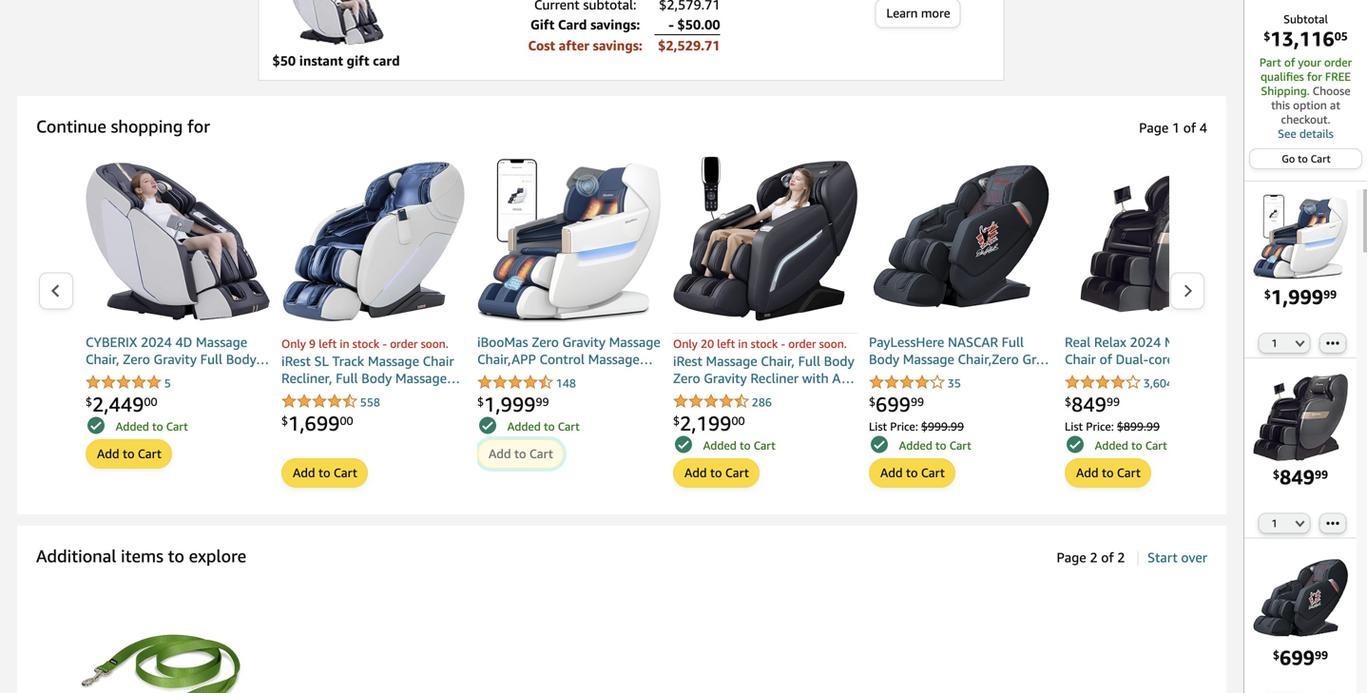 Task type: vqa. For each thing, say whether or not it's contained in the screenshot.
submit
no



Task type: locate. For each thing, give the bounding box(es) containing it.
1 alert image from the left
[[87, 417, 105, 434]]

continue shopping for
[[36, 116, 210, 136]]

add down 2,199
[[685, 465, 707, 480]]

1 horizontal spatial $ 849 99
[[1273, 465, 1328, 489]]

savings: up cost after savings:
[[591, 17, 640, 32]]

2 in from the left
[[738, 337, 748, 350]]

s
[[1178, 352, 1185, 367]]

2 horizontal spatial gravity
[[704, 371, 747, 386]]

0 horizontal spatial alert image
[[675, 436, 692, 453]]

2 list from the left
[[1065, 420, 1083, 433]]

soon.
[[421, 337, 449, 350], [819, 337, 847, 350]]

1
[[1172, 120, 1180, 136], [1272, 337, 1278, 349], [1272, 517, 1278, 530]]

0 horizontal spatial 00
[[144, 395, 157, 408]]

0 horizontal spatial $ 1,999 99
[[477, 392, 549, 416]]

0 vertical spatial zero
[[532, 334, 559, 350]]

learn more button
[[876, 0, 960, 27]]

page left the 4
[[1139, 120, 1169, 136]]

add to cart submit down list price: $999.99
[[870, 459, 955, 487]]

1 for 849
[[1272, 517, 1278, 530]]

alert image down list price: $999.99
[[871, 436, 888, 453]]

chair left chair,app
[[423, 353, 454, 369]]

added down list price: $999.99
[[899, 439, 933, 452]]

body down paylesshere
[[869, 352, 900, 367]]

massage up '35' link
[[903, 352, 955, 367]]

order inside 'part of your order qualifies for free shipping.'
[[1324, 56, 1352, 69]]

additional items to explore
[[36, 546, 246, 566]]

full up gr…
[[1002, 334, 1024, 350]]

card
[[558, 17, 587, 32]]

1 only from the left
[[281, 337, 306, 350]]

99
[[1324, 287, 1337, 301], [536, 395, 549, 408], [911, 395, 924, 408], [1107, 395, 1120, 408], [1315, 468, 1328, 481], [1315, 648, 1328, 662]]

3 alert image from the left
[[1067, 436, 1084, 453]]

1 horizontal spatial in
[[738, 337, 748, 350]]

0 horizontal spatial 2
[[1090, 550, 1098, 565]]

1 2 from the left
[[1090, 550, 1098, 565]]

1 up paylesshere nascar full body massage chair,zero gravity electric shiatsu massage chair recliner with heat therapy foot roller sl-track stretch vibrating wireless bluetooth speaker,black (sr, black) image
[[1272, 517, 1278, 530]]

continue
[[36, 116, 106, 136]]

massage… inside 'iboomas zero gravity massage chair,app control massage…'
[[588, 352, 653, 367]]

1 left the 4
[[1172, 120, 1180, 136]]

chair down real
[[1065, 352, 1096, 367]]

alert image
[[675, 436, 692, 453], [871, 436, 888, 453], [1067, 436, 1084, 453]]

in for 2,199
[[738, 337, 748, 350]]

35 link
[[869, 375, 961, 392]]

0 vertical spatial massage…
[[588, 352, 653, 367]]

add to cart down list price: $899.99
[[1076, 465, 1141, 480]]

only for 1,699
[[281, 337, 306, 350]]

choose
[[1313, 84, 1351, 97]]

add to cart down 148 link
[[489, 446, 553, 461]]

-
[[669, 17, 674, 32], [383, 337, 387, 350], [781, 337, 786, 350]]

- up $2,529.71
[[669, 17, 674, 32]]

in inside "only 9 left in stock - order soon. irest sl track massage chair recliner, full body massage…"
[[340, 337, 349, 350]]

page left start at bottom right
[[1057, 550, 1087, 565]]

1 horizontal spatial 1,999
[[1271, 285, 1324, 308]]

add down 1,699
[[293, 465, 315, 480]]

subtotal
[[1284, 12, 1328, 26]]

massage
[[196, 334, 247, 350], [609, 334, 661, 350], [1165, 334, 1216, 350], [903, 352, 955, 367], [368, 353, 419, 369], [706, 353, 758, 369]]

zero up 286 "link"
[[673, 371, 700, 386]]

1 vertical spatial savings:
[[593, 38, 643, 53]]

00 inside '$ 2,199 00'
[[732, 414, 745, 427]]

0 horizontal spatial for
[[187, 116, 210, 136]]

added down the $ 2,449 00
[[116, 420, 149, 433]]

add for add to cart submit underneath $ 1,699 00
[[293, 465, 315, 480]]

stock up track
[[352, 337, 380, 350]]

massage inside "only 9 left in stock - order soon. irest sl track massage chair recliner, full body massage…"
[[368, 353, 419, 369]]

add to cart down the $ 2,449 00
[[97, 446, 162, 461]]

0 horizontal spatial left
[[319, 337, 337, 350]]

after
[[559, 38, 589, 53]]

left right 20
[[717, 337, 735, 350]]

gravity inside cyberix 2024 4d massage chair, zero gravity full body…
[[154, 352, 197, 367]]

in inside the only 20 left in stock - order soon. irest massage chair, full body zero gravity recliner with a…
[[738, 337, 748, 350]]

0 horizontal spatial 1,999
[[484, 392, 536, 416]]

$ down real relax 2024 massage chair of dual-core s track, full body massage recliner of zero gravity with app control, black and gray 'image' at bottom
[[1273, 468, 1280, 481]]

1,999
[[1271, 285, 1324, 308], [484, 392, 536, 416]]

learn
[[887, 6, 918, 20]]

massage up s
[[1165, 334, 1216, 350]]

$ down 286 "link"
[[673, 414, 680, 427]]

1 vertical spatial page
[[1057, 550, 1087, 565]]

0 horizontal spatial -
[[383, 337, 387, 350]]

alert image
[[87, 417, 105, 434], [479, 417, 496, 434]]

1 horizontal spatial body
[[824, 353, 855, 369]]

1 horizontal spatial page
[[1139, 120, 1169, 136]]

- up irest massage chair, full body zero gravity recliner with a… link on the bottom of page
[[781, 337, 786, 350]]

part
[[1260, 56, 1282, 69]]

add down 2,449
[[97, 446, 119, 461]]

00 inside the $ 2,449 00
[[144, 395, 157, 408]]

of inside 'part of your order qualifies for free shipping.'
[[1285, 56, 1295, 69]]

1 vertical spatial 1,999
[[484, 392, 536, 416]]

0 vertical spatial 699
[[876, 392, 911, 416]]

1 price: from the left
[[890, 420, 918, 433]]

stock inside the only 20 left in stock - order soon. irest massage chair, full body zero gravity recliner with a…
[[751, 337, 778, 350]]

2,199
[[680, 411, 732, 435]]

list
[[74, 149, 1367, 495]]

of down relax
[[1100, 352, 1112, 367]]

only left 9
[[281, 337, 306, 350]]

$50.00
[[678, 17, 720, 32]]

1 vertical spatial $ 699 99
[[1273, 646, 1328, 669]]

0 vertical spatial gravity
[[562, 334, 606, 350]]

price: left '$899.99'
[[1086, 420, 1114, 433]]

2024 left 4d
[[141, 334, 172, 350]]

2 horizontal spatial body
[[869, 352, 900, 367]]

real relax 2024 massage chair of dual-core s track, full body massage recliner of zero gravity with app control, black and gr image
[[1065, 149, 1249, 334]]

order inside the only 20 left in stock - order soon. irest massage chair, full body zero gravity recliner with a…
[[789, 337, 816, 350]]

2 only from the left
[[673, 337, 698, 350]]

0 horizontal spatial 849
[[1072, 392, 1107, 416]]

massage down 20
[[706, 353, 758, 369]]

start over link
[[1148, 550, 1208, 565]]

stock inside "only 9 left in stock - order soon. irest sl track massage chair recliner, full body massage…"
[[352, 337, 380, 350]]

add for real relax 2024 massage chair of dual-core s track, f… add to cart submit
[[1076, 465, 1099, 480]]

only
[[281, 337, 306, 350], [673, 337, 698, 350]]

massage up body…
[[196, 334, 247, 350]]

- inside the only 20 left in stock - order soon. irest massage chair, full body zero gravity recliner with a…
[[781, 337, 786, 350]]

1 horizontal spatial alert image
[[479, 417, 496, 434]]

1 horizontal spatial 2024
[[1130, 334, 1161, 350]]

dropdown image up paylesshere nascar full body massage chair,zero gravity electric shiatsu massage chair recliner with heat therapy foot roller sl-track stretch vibrating wireless bluetooth speaker,black (sr, black) image
[[1296, 520, 1305, 527]]

$50 instant gift card
[[272, 53, 400, 68]]

dropdown image
[[1296, 339, 1305, 347], [1296, 520, 1305, 527]]

massage…
[[588, 352, 653, 367], [395, 371, 460, 386]]

0 horizontal spatial stock
[[352, 337, 380, 350]]

add to cart submit for real relax 2024 massage chair of dual-core s track, f…
[[1066, 459, 1150, 487]]

body inside "only 9 left in stock - order soon. irest sl track massage chair recliner, full body massage…"
[[361, 371, 392, 386]]

full up with
[[798, 353, 821, 369]]

1 horizontal spatial soon.
[[819, 337, 847, 350]]

left for 2,199
[[717, 337, 735, 350]]

gravity inside the only 20 left in stock - order soon. irest massage chair, full body zero gravity recliner with a…
[[704, 371, 747, 386]]

savings: down "gift card savings:"
[[593, 38, 643, 53]]

$ down recliner,
[[281, 414, 288, 427]]

00 inside $ 1,699 00
[[340, 414, 353, 427]]

added to cart down 148 link
[[507, 420, 580, 433]]

2024 up dual- on the right of the page
[[1130, 334, 1161, 350]]

1 horizontal spatial chair,
[[761, 353, 795, 369]]

added down list price: $899.99
[[1095, 439, 1129, 452]]

99 down 3,604 link
[[1107, 395, 1120, 408]]

1 in from the left
[[340, 337, 349, 350]]

left for 1,699
[[319, 337, 337, 350]]

body…
[[226, 352, 269, 367]]

in for 1,699
[[340, 337, 349, 350]]

2 stock from the left
[[751, 337, 778, 350]]

learn more
[[887, 6, 950, 20]]

list containing 2,449
[[74, 149, 1367, 495]]

0 horizontal spatial zero
[[123, 352, 150, 367]]

1 vertical spatial massage…
[[395, 371, 460, 386]]

add to cart for cyberix 2024 4d massage chair, zero gravity full body…'s add to cart submit
[[97, 446, 162, 461]]

for right shopping in the left top of the page
[[187, 116, 210, 136]]

0 horizontal spatial in
[[340, 337, 349, 350]]

$ down 148 link
[[477, 395, 484, 408]]

00 for 2,199
[[732, 414, 745, 427]]

4
[[1200, 120, 1208, 136]]

alert image down list price: $899.99
[[1067, 436, 1084, 453]]

add to cart down $ 1,699 00
[[293, 465, 357, 480]]

order up with
[[789, 337, 816, 350]]

zero inside 'iboomas zero gravity massage chair,app control massage…'
[[532, 334, 559, 350]]

gravity down 4d
[[154, 352, 197, 367]]

soon. up a…
[[819, 337, 847, 350]]

irest sl track massage chair recliner, full body massage chair with zero gravity, bluetooth speaker, airbags, heating, and fo image
[[281, 149, 466, 334]]

1 vertical spatial 699
[[1280, 646, 1315, 669]]

- up 'irest sl track massage chair recliner, full body massage…' link
[[383, 337, 387, 350]]

1 horizontal spatial for
[[1307, 70, 1322, 83]]

0 horizontal spatial $ 849 99
[[1065, 392, 1120, 416]]

price: left $999.99
[[890, 420, 918, 433]]

irest inside "only 9 left in stock - order soon. irest sl track massage chair recliner, full body massage…"
[[281, 353, 311, 369]]

a…
[[832, 371, 855, 386]]

2 price: from the left
[[1086, 420, 1114, 433]]

zero up the 5 link at left
[[123, 352, 150, 367]]

add to cart submit for paylesshere nascar full body massage chair,zero gr…
[[870, 459, 955, 487]]

massage right track
[[368, 353, 419, 369]]

1 horizontal spatial only
[[673, 337, 698, 350]]

real relax 2024 massage chair of dual-core s track, full body massage recliner of zero gravity with app control, black and gray image
[[1253, 370, 1348, 465]]

add to cart for add to cart submit underneath $ 1,699 00
[[293, 465, 357, 480]]

chair inside real relax 2024 massage chair of dual-core s track, f…
[[1065, 352, 1096, 367]]

0 horizontal spatial $ 699 99
[[869, 392, 924, 416]]

full down track
[[336, 371, 358, 386]]

1 horizontal spatial 849
[[1280, 465, 1315, 489]]

0 horizontal spatial only
[[281, 337, 306, 350]]

2 horizontal spatial 00
[[732, 414, 745, 427]]

1 horizontal spatial -
[[669, 17, 674, 32]]

added to cart down the $ 2,449 00
[[116, 420, 188, 433]]

soon. for 1,699
[[421, 337, 449, 350]]

add down list price: $899.99
[[1076, 465, 1099, 480]]

1 up real relax 2024 massage chair of dual-core s track, full body massage recliner of zero gravity with app control, black and gray 'image' at bottom
[[1272, 337, 1278, 349]]

0 horizontal spatial body
[[361, 371, 392, 386]]

added to cart
[[116, 420, 188, 433], [507, 420, 580, 433], [703, 439, 776, 452], [899, 439, 972, 452], [1095, 439, 1167, 452]]

5 link
[[86, 375, 171, 392]]

list for 699
[[869, 420, 887, 433]]

chair, up recliner
[[761, 353, 795, 369]]

only left 20
[[673, 337, 698, 350]]

soon. inside "only 9 left in stock - order soon. irest sl track massage chair recliner, full body massage…"
[[421, 337, 449, 350]]

soon. up 'irest sl track massage chair recliner, full body massage…' link
[[421, 337, 449, 350]]

1 horizontal spatial stock
[[751, 337, 778, 350]]

2 horizontal spatial zero
[[673, 371, 700, 386]]

added to cart down '$899.99'
[[1095, 439, 1167, 452]]

1 dropdown image from the top
[[1296, 339, 1305, 347]]

f…
[[1228, 352, 1247, 367]]

1 horizontal spatial price:
[[1086, 420, 1114, 433]]

add
[[97, 446, 119, 461], [489, 446, 511, 461], [293, 465, 315, 480], [685, 465, 707, 480], [881, 465, 903, 480], [1076, 465, 1099, 480]]

body up a…
[[824, 353, 855, 369]]

gift
[[347, 53, 369, 68]]

$ inside $ 1,699 00
[[281, 414, 288, 427]]

added to cart for cyberix 2024 4d massage chair, zero gravity full body…
[[116, 420, 188, 433]]

2 soon. from the left
[[819, 337, 847, 350]]

286
[[752, 395, 772, 409]]

see
[[1278, 127, 1297, 140]]

2 vertical spatial zero
[[673, 371, 700, 386]]

5
[[164, 376, 171, 390]]

0 horizontal spatial gravity
[[154, 352, 197, 367]]

for inside 'part of your order qualifies for free shipping.'
[[1307, 70, 1322, 83]]

1 stock from the left
[[352, 337, 380, 350]]

list down '35' link
[[869, 420, 887, 433]]

in up track
[[340, 337, 349, 350]]

add to cart submit down list price: $899.99
[[1066, 459, 1150, 487]]

1 horizontal spatial 2
[[1118, 550, 1125, 565]]

2 alert image from the left
[[871, 436, 888, 453]]

1,999 inside list
[[484, 392, 536, 416]]

3,604
[[1144, 376, 1173, 390]]

1 left from the left
[[319, 337, 337, 350]]

added to cart for iboomas zero gravity massage chair,app control massage…
[[507, 420, 580, 433]]

558 link
[[281, 394, 380, 411]]

part of your order qualifies for free shipping.
[[1260, 56, 1352, 97]]

for down your
[[1307, 70, 1322, 83]]

1 horizontal spatial 699
[[1280, 646, 1315, 669]]

soon. inside the only 20 left in stock - order soon. irest massage chair, full body zero gravity recliner with a…
[[819, 337, 847, 350]]

2 alert image from the left
[[479, 417, 496, 434]]

added
[[116, 420, 149, 433], [507, 420, 541, 433], [703, 439, 737, 452], [899, 439, 933, 452], [1095, 439, 1129, 452]]

in
[[340, 337, 349, 350], [738, 337, 748, 350]]

2024
[[141, 334, 172, 350], [1130, 334, 1161, 350]]

0 vertical spatial $ 699 99
[[869, 392, 924, 416]]

add to cart
[[97, 446, 162, 461], [489, 446, 553, 461], [293, 465, 357, 480], [685, 465, 749, 480], [881, 465, 945, 480], [1076, 465, 1141, 480]]

0 horizontal spatial irest
[[281, 353, 311, 369]]

2 dropdown image from the top
[[1296, 520, 1305, 527]]

1 vertical spatial for
[[187, 116, 210, 136]]

massage left 20
[[609, 334, 661, 350]]

1 2024 from the left
[[141, 334, 172, 350]]

1 horizontal spatial chair
[[1065, 352, 1096, 367]]

1 soon. from the left
[[421, 337, 449, 350]]

of up qualifies
[[1285, 56, 1295, 69]]

1 horizontal spatial left
[[717, 337, 735, 350]]

0 vertical spatial 1,999
[[1271, 285, 1324, 308]]

1 horizontal spatial zero
[[532, 334, 559, 350]]

1 horizontal spatial 00
[[340, 414, 353, 427]]

checkout.
[[1281, 113, 1331, 126]]

0 vertical spatial savings:
[[591, 17, 640, 32]]

iboomas
[[477, 334, 528, 350]]

alert image down 2,449
[[87, 417, 105, 434]]

0 horizontal spatial price:
[[890, 420, 918, 433]]

item in your cart image
[[289, 0, 384, 51]]

alert image down 148 link
[[479, 417, 496, 434]]

cyberix 2024 4d massage chair, zero gravity full body… link
[[86, 334, 270, 371]]

1 horizontal spatial $ 699 99
[[1273, 646, 1328, 669]]

in right 20
[[738, 337, 748, 350]]

0 vertical spatial for
[[1307, 70, 1322, 83]]

1 horizontal spatial gravity
[[562, 334, 606, 350]]

full inside cyberix 2024 4d massage chair, zero gravity full body…
[[200, 352, 223, 367]]

1 vertical spatial $ 1,999 99
[[477, 392, 549, 416]]

stock
[[352, 337, 380, 350], [751, 337, 778, 350]]

of inside real relax 2024 massage chair of dual-core s track, f…
[[1100, 352, 1112, 367]]

chair, down cyberix
[[86, 352, 119, 367]]

- inside "only 9 left in stock - order soon. irest sl track massage chair recliner, full body massage…"
[[383, 337, 387, 350]]

to
[[1298, 153, 1308, 165], [152, 420, 163, 433], [544, 420, 555, 433], [740, 439, 751, 452], [936, 439, 947, 452], [1132, 439, 1143, 452], [123, 446, 135, 461], [514, 446, 526, 461], [319, 465, 330, 480], [710, 465, 722, 480], [906, 465, 918, 480], [1102, 465, 1114, 480], [168, 546, 184, 566]]

price:
[[890, 420, 918, 433], [1086, 420, 1114, 433]]

2024 inside real relax 2024 massage chair of dual-core s track, f…
[[1130, 334, 1161, 350]]

shipping.
[[1261, 84, 1310, 97]]

$ down iboomas zero gravity massage chair,app control massage chair full body with back and calf heating,electric leg extension,sl track,thai stretch,foot rollers,airbags,bluetooth,r8606(blue) 'image'
[[1265, 287, 1271, 301]]

$ down paylesshere nascar full body massage chair,zero gravity electric shiatsu massage chair recliner with heat therapy foot roller sl-track stretch vibrating wireless bluetooth speaker,black (sr, black) image
[[1273, 648, 1280, 662]]

2 irest from the left
[[673, 353, 703, 369]]

1 alert image from the left
[[675, 436, 692, 453]]

99 down iboomas zero gravity massage chair,app control massage chair full body with back and calf heating,electric leg extension,sl track,thai stretch,foot rollers,airbags,bluetooth,r8606(blue) 'image'
[[1324, 287, 1337, 301]]

2 vertical spatial 1
[[1272, 517, 1278, 530]]

1 horizontal spatial order
[[789, 337, 816, 350]]

2 vertical spatial gravity
[[704, 371, 747, 386]]

left right 9
[[319, 337, 337, 350]]

0 vertical spatial $ 1,999 99
[[1265, 285, 1337, 308]]

1 irest from the left
[[281, 353, 311, 369]]

Add to Cart submit
[[87, 440, 171, 468], [282, 459, 367, 487], [674, 459, 759, 487], [870, 459, 955, 487], [1066, 459, 1150, 487]]

real
[[1065, 334, 1091, 350]]

more
[[921, 6, 950, 20]]

2 horizontal spatial alert image
[[1067, 436, 1084, 453]]

massage inside "paylesshere nascar full body massage chair,zero gr…"
[[903, 352, 955, 367]]

1 vertical spatial 849
[[1280, 465, 1315, 489]]

2 2024 from the left
[[1130, 334, 1161, 350]]

1 vertical spatial zero
[[123, 352, 150, 367]]

option
[[1293, 98, 1327, 112]]

00 for 2,449
[[144, 395, 157, 408]]

$ inside the $ 2,449 00
[[86, 395, 92, 408]]

of left start at bottom right
[[1101, 550, 1114, 565]]

full inside "only 9 left in stock - order soon. irest sl track massage chair recliner, full body massage…"
[[336, 371, 358, 386]]

added down 148 link
[[507, 420, 541, 433]]

savings:
[[591, 17, 640, 32], [593, 38, 643, 53]]

0 horizontal spatial massage…
[[395, 371, 460, 386]]

0 horizontal spatial 2024
[[141, 334, 172, 350]]

order up 'irest sl track massage chair recliner, full body massage…' link
[[390, 337, 418, 350]]

paylesshere nascar full body massage chair,zero gravity electric shiatsu massage chair recliner with heat therapy foot roller image
[[869, 149, 1054, 334]]

full left body…
[[200, 352, 223, 367]]

$ down '35' link
[[869, 395, 876, 408]]

1 vertical spatial 1
[[1272, 337, 1278, 349]]

0 horizontal spatial chair,
[[86, 352, 119, 367]]

chair inside "only 9 left in stock - order soon. irest sl track massage chair recliner, full body massage…"
[[423, 353, 454, 369]]

gift
[[530, 17, 555, 32]]

nascar
[[948, 334, 998, 350]]

1 list from the left
[[869, 420, 887, 433]]

list down 3,604 link
[[1065, 420, 1083, 433]]

2 2 from the left
[[1118, 550, 1125, 565]]

added for paylesshere nascar full body massage chair,zero gr…
[[899, 439, 933, 452]]

irest down 20
[[673, 353, 703, 369]]

add to cart submit down the $ 2,449 00
[[87, 440, 171, 468]]

alert image for 849
[[1067, 436, 1084, 453]]

1 vertical spatial dropdown image
[[1296, 520, 1305, 527]]

$ 849 99
[[1065, 392, 1120, 416], [1273, 465, 1328, 489]]

1 horizontal spatial massage…
[[588, 352, 653, 367]]

0 horizontal spatial soon.
[[421, 337, 449, 350]]

soon. for 2,199
[[819, 337, 847, 350]]

add to cart submit down $ 1,699 00
[[282, 459, 367, 487]]

paylesshere
[[869, 334, 945, 350]]

99 down real relax 2024 massage chair of dual-core s track, full body massage recliner of zero gravity with app control, black and gray 'image' at bottom
[[1315, 468, 1328, 481]]

zero inside cyberix 2024 4d massage chair, zero gravity full body…
[[123, 352, 150, 367]]

added to cart down $999.99
[[899, 439, 972, 452]]

2 horizontal spatial order
[[1324, 56, 1352, 69]]

dropdown image up real relax 2024 massage chair of dual-core s track, full body massage recliner of zero gravity with app control, black and gray 'image' at bottom
[[1296, 339, 1305, 347]]

added to cart for real relax 2024 massage chair of dual-core s track, f…
[[1095, 439, 1167, 452]]

alert image for 2,449
[[87, 417, 105, 434]]

irest inside the only 20 left in stock - order soon. irest massage chair, full body zero gravity recliner with a…
[[673, 353, 703, 369]]

real relax 2024 massage chair of dual-core s track, f… link
[[1065, 334, 1249, 371]]

gravity up 286 "link"
[[704, 371, 747, 386]]

0 horizontal spatial page
[[1057, 550, 1087, 565]]

$ up part
[[1264, 29, 1271, 43]]

left inside the only 20 left in stock - order soon. irest massage chair, full body zero gravity recliner with a…
[[717, 337, 735, 350]]

2 left from the left
[[717, 337, 735, 350]]

add down list price: $999.99
[[881, 465, 903, 480]]

1 vertical spatial gravity
[[154, 352, 197, 367]]

iboomas zero gravity massage chair,app control massage… link
[[477, 334, 662, 371]]

20
[[701, 337, 714, 350]]

0 horizontal spatial alert image
[[87, 417, 105, 434]]

order
[[1324, 56, 1352, 69], [390, 337, 418, 350], [789, 337, 816, 350]]

previous image
[[50, 284, 61, 298]]

only inside the only 20 left in stock - order soon. irest massage chair, full body zero gravity recliner with a…
[[673, 337, 698, 350]]

list for 849
[[1065, 420, 1083, 433]]

$ down the 5 link at left
[[86, 395, 92, 408]]

zero
[[532, 334, 559, 350], [123, 352, 150, 367], [673, 371, 700, 386]]

card
[[373, 53, 400, 68]]

0 horizontal spatial list
[[869, 420, 887, 433]]

core
[[1149, 352, 1174, 367]]

order inside "only 9 left in stock - order soon. irest sl track massage chair recliner, full body massage…"
[[390, 337, 418, 350]]

$ 699 99 inside list
[[869, 392, 924, 416]]

2 horizontal spatial -
[[781, 337, 786, 350]]

add to cart down list price: $999.99
[[881, 465, 945, 480]]

1 horizontal spatial irest
[[673, 353, 703, 369]]

added for real relax 2024 massage chair of dual-core s track, f…
[[1095, 439, 1129, 452]]

0 vertical spatial dropdown image
[[1296, 339, 1305, 347]]

details
[[1300, 127, 1334, 140]]

left inside "only 9 left in stock - order soon. irest sl track massage chair recliner, full body massage…"
[[319, 337, 337, 350]]

- for 1,699
[[383, 337, 387, 350]]

0 vertical spatial page
[[1139, 120, 1169, 136]]

additional
[[36, 546, 116, 566]]

1 horizontal spatial list
[[1065, 420, 1083, 433]]

only inside "only 9 left in stock - order soon. irest sl track massage chair recliner, full body massage…"
[[281, 337, 306, 350]]

irest up recliner,
[[281, 353, 311, 369]]

00
[[144, 395, 157, 408], [340, 414, 353, 427], [732, 414, 745, 427]]

0 horizontal spatial chair
[[423, 353, 454, 369]]

1 horizontal spatial alert image
[[871, 436, 888, 453]]

1 for 1,999
[[1272, 337, 1278, 349]]

0 horizontal spatial order
[[390, 337, 418, 350]]

irest for 2,199
[[673, 353, 703, 369]]



Task type: describe. For each thing, give the bounding box(es) containing it.
added to cart down '$ 2,199 00'
[[703, 439, 776, 452]]

page 2 of 2
[[1057, 550, 1125, 565]]

99 down 148 link
[[536, 395, 549, 408]]

real relax 2024 massage chair of dual-core s track, f…
[[1065, 334, 1247, 367]]

price: for 849
[[1086, 420, 1114, 433]]

0 vertical spatial 1
[[1172, 120, 1180, 136]]

13,116
[[1271, 27, 1335, 50]]

massage inside the only 20 left in stock - order soon. irest massage chair, full body zero gravity recliner with a…
[[706, 353, 758, 369]]

gift card savings:
[[530, 17, 640, 32]]

massage inside 'iboomas zero gravity massage chair,app control massage…'
[[609, 334, 661, 350]]

0 vertical spatial 849
[[1072, 392, 1107, 416]]

list price: $899.99
[[1065, 420, 1160, 433]]

track,
[[1189, 352, 1224, 367]]

start over
[[1148, 550, 1208, 565]]

dropdown image for 849
[[1296, 520, 1305, 527]]

instant
[[299, 53, 343, 68]]

added for iboomas zero gravity massage chair,app control massage…
[[507, 420, 541, 433]]

massage… inside "only 9 left in stock - order soon. irest sl track massage chair recliner, full body massage…"
[[395, 371, 460, 386]]

3,604 link
[[1065, 375, 1173, 392]]

massage inside real relax 2024 massage chair of dual-core s track, f…
[[1165, 334, 1216, 350]]

qualifies
[[1261, 70, 1304, 83]]

start
[[1148, 550, 1178, 565]]

added for cyberix 2024 4d massage chair, zero gravity full body…
[[116, 420, 149, 433]]

order for 1,699
[[390, 337, 418, 350]]

irest massage chair, full body zero gravity recliner with a… link
[[673, 353, 858, 390]]

stock for 2,199
[[751, 337, 778, 350]]

irest sl track massage chair recliner, full body massage… link
[[281, 353, 466, 390]]

track
[[332, 353, 364, 369]]

price: for 699
[[890, 420, 918, 433]]

go to cart link
[[1251, 149, 1362, 168]]

this
[[1271, 98, 1290, 112]]

iboomas zero gravity massage chair,app control massage chair full body with back and calf heating,electric leg extension,sl track,thai stretch,foot rollers,airbags,bluetooth,r8606(blue) image
[[1253, 189, 1348, 285]]

sl
[[314, 353, 329, 369]]

dual-
[[1116, 352, 1149, 367]]

cost
[[528, 38, 555, 53]]

massage inside cyberix 2024 4d massage chair, zero gravity full body…
[[196, 334, 247, 350]]

only 20 left in stock - order soon. irest massage chair, full body zero gravity recliner with a…
[[673, 337, 855, 386]]

$899.99
[[1117, 420, 1160, 433]]

2,449
[[92, 392, 144, 416]]

relax
[[1094, 334, 1127, 350]]

$ inside '$ 2,199 00'
[[673, 414, 680, 427]]

body inside the only 20 left in stock - order soon. irest massage chair, full body zero gravity recliner with a…
[[824, 353, 855, 369]]

- $50.00
[[669, 17, 720, 32]]

full inside "paylesshere nascar full body massage chair,zero gr…"
[[1002, 334, 1024, 350]]

iboomas zero gravity massage chair,app control massage chair full body with back and calf heating,electric leg extension,sl t image
[[477, 149, 662, 334]]

only for 2,199
[[673, 337, 698, 350]]

order for 2,199
[[789, 337, 816, 350]]

paylesshere nascar full body massage chair,zero gr…
[[869, 334, 1049, 367]]

$ 2,199 00
[[673, 411, 745, 435]]

$ 1,699 00
[[281, 411, 353, 435]]

35
[[948, 376, 961, 390]]

of left the 4
[[1184, 120, 1196, 136]]

shopping
[[111, 116, 183, 136]]

only 9 left in stock - order soon. irest sl track massage chair recliner, full body massage…
[[281, 337, 460, 386]]

savings: for cost after savings:
[[593, 38, 643, 53]]

chair,app
[[477, 352, 536, 367]]

see details link
[[1254, 126, 1358, 141]]

cyberix 2024 4d massage chair, zero gravity full body airbag massage,heating function,thai stretching recliner with longer sl image
[[86, 149, 270, 334]]

page for page 1 of 4
[[1139, 120, 1169, 136]]

at
[[1330, 98, 1341, 112]]

subtotal $ 13,116 05
[[1264, 12, 1348, 50]]

over
[[1181, 550, 1208, 565]]

go to cart
[[1282, 153, 1331, 165]]

choose this option at checkout. see details
[[1271, 84, 1351, 140]]

$50
[[272, 53, 296, 68]]

2024 inside cyberix 2024 4d massage chair, zero gravity full body…
[[141, 334, 172, 350]]

iboomas zero gravity massage chair,app control massage…
[[477, 334, 661, 367]]

99 down '35' link
[[911, 395, 924, 408]]

page for page 2 of 2
[[1057, 550, 1087, 565]]

$999.99
[[921, 420, 964, 433]]

savings: for gift card savings:
[[591, 17, 640, 32]]

next image
[[1183, 284, 1193, 298]]

petsafe nylon dog leash - strong, durable, traditional style leash with easy to use bolt snap - 1 in. x 6 ft., apple green image
[[71, 579, 256, 693]]

$ up list price: $899.99
[[1065, 395, 1072, 408]]

your
[[1298, 56, 1322, 69]]

99 down paylesshere nascar full body massage chair,zero gravity electric shiatsu massage chair recliner with heat therapy foot roller sl-track stretch vibrating wireless bluetooth speaker,black (sr, black) image
[[1315, 648, 1328, 662]]

add to cart submit for cyberix 2024 4d massage chair, zero gravity full body…
[[87, 440, 171, 468]]

558
[[360, 395, 380, 409]]

alert image for 1,999
[[479, 417, 496, 434]]

free
[[1325, 70, 1351, 83]]

body inside "paylesshere nascar full body massage chair,zero gr…"
[[869, 352, 900, 367]]

recliner
[[751, 371, 799, 386]]

alert image for 699
[[871, 436, 888, 453]]

go
[[1282, 153, 1295, 165]]

add down 148 link
[[489, 446, 511, 461]]

1 vertical spatial $ 849 99
[[1273, 465, 1328, 489]]

0 vertical spatial $ 849 99
[[1065, 392, 1120, 416]]

zero inside the only 20 left in stock - order soon. irest massage chair, full body zero gravity recliner with a…
[[673, 371, 700, 386]]

- for 2,199
[[781, 337, 786, 350]]

$2,529.71
[[658, 38, 720, 53]]

paylesshere nascar full body massage chair,zero gravity electric shiatsu massage chair recliner with heat therapy foot roller sl-track stretch vibrating wireless bluetooth speaker,black (sr, black) image
[[1253, 550, 1348, 646]]

add to cart for add to cart submit under '$ 2,199 00'
[[685, 465, 749, 480]]

cyberix 2024 4d massage chair, zero gravity full body…
[[86, 334, 269, 367]]

$ inside the subtotal $ 13,116 05
[[1264, 29, 1271, 43]]

add for cyberix 2024 4d massage chair, zero gravity full body…'s add to cart submit
[[97, 446, 119, 461]]

286 link
[[673, 394, 772, 411]]

add to cart for add to cart submit for paylesshere nascar full body massage chair,zero gr…
[[881, 465, 945, 480]]

$ 2,449 00
[[86, 392, 157, 416]]

page 1 of 4
[[1139, 120, 1208, 136]]

explore
[[189, 546, 246, 566]]

paylesshere nascar full body massage chair,zero gr… link
[[869, 334, 1054, 371]]

0 horizontal spatial 699
[[876, 392, 911, 416]]

gr…
[[1023, 352, 1049, 367]]

1 horizontal spatial $ 1,999 99
[[1265, 285, 1337, 308]]

added to cart for paylesshere nascar full body massage chair,zero gr…
[[899, 439, 972, 452]]

00 for 1,699
[[340, 414, 353, 427]]

9
[[309, 337, 316, 350]]

148
[[556, 376, 576, 390]]

full inside the only 20 left in stock - order soon. irest massage chair, full body zero gravity recliner with a…
[[798, 353, 821, 369]]

irest for 1,699
[[281, 353, 311, 369]]

05
[[1335, 29, 1348, 43]]

added down '$ 2,199 00'
[[703, 439, 737, 452]]

control
[[540, 352, 585, 367]]

with
[[802, 371, 829, 386]]

list price: $999.99
[[869, 420, 964, 433]]

add for add to cart submit for paylesshere nascar full body massage chair,zero gr…
[[881, 465, 903, 480]]

gravity inside 'iboomas zero gravity massage chair,app control massage…'
[[562, 334, 606, 350]]

stock for 1,699
[[352, 337, 380, 350]]

recliner,
[[281, 371, 332, 386]]

dropdown image for 1,999
[[1296, 339, 1305, 347]]

add to cart for real relax 2024 massage chair of dual-core s track, f… add to cart submit
[[1076, 465, 1141, 480]]

add to cart submit down '$ 2,199 00'
[[674, 459, 759, 487]]

chair, inside the only 20 left in stock - order soon. irest massage chair, full body zero gravity recliner with a…
[[761, 353, 795, 369]]

add for add to cart submit under '$ 2,199 00'
[[685, 465, 707, 480]]

cost after savings:
[[528, 38, 643, 53]]

irest massage chair, full body zero gravity recliner with ai voice control, sl track, bluetooth, yoga stretching, foot roller image
[[673, 149, 858, 334]]

chair,zero
[[958, 352, 1019, 367]]

chair, inside cyberix 2024 4d massage chair, zero gravity full body…
[[86, 352, 119, 367]]

1,699
[[288, 411, 340, 435]]



